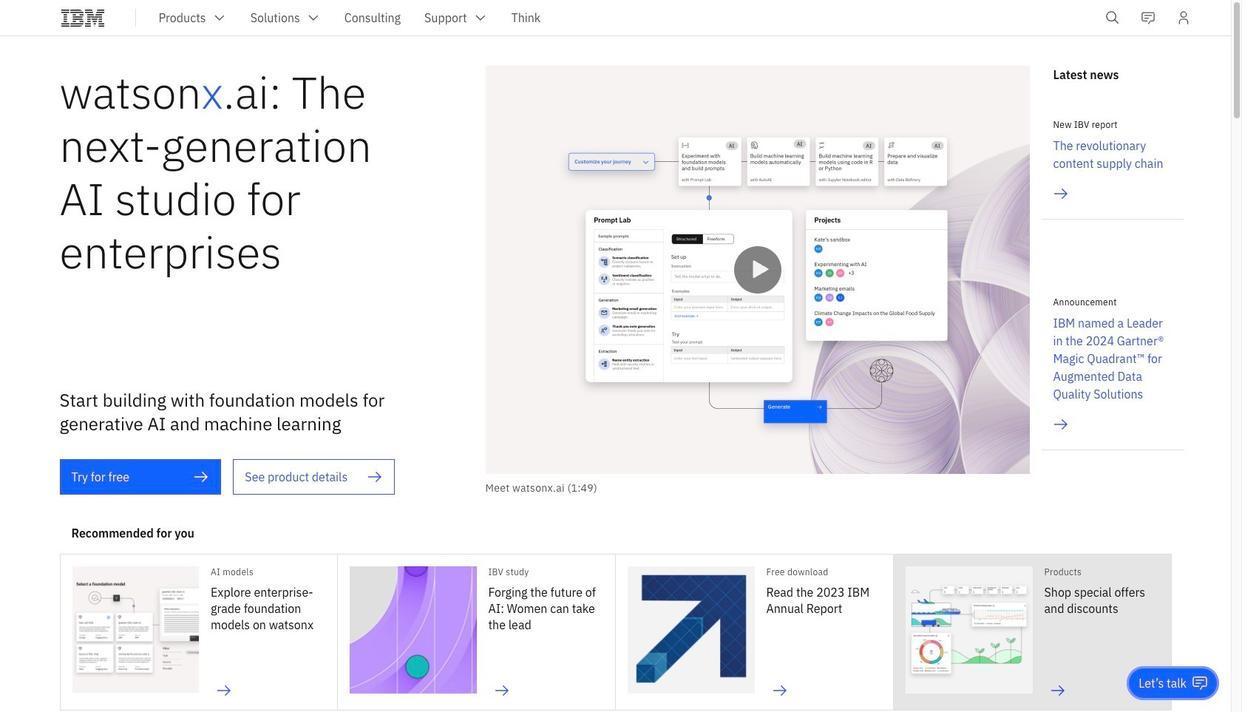 Task type: describe. For each thing, give the bounding box(es) containing it.
let's talk element
[[1140, 675, 1187, 692]]



Task type: vqa. For each thing, say whether or not it's contained in the screenshot.
Contact Us region
no



